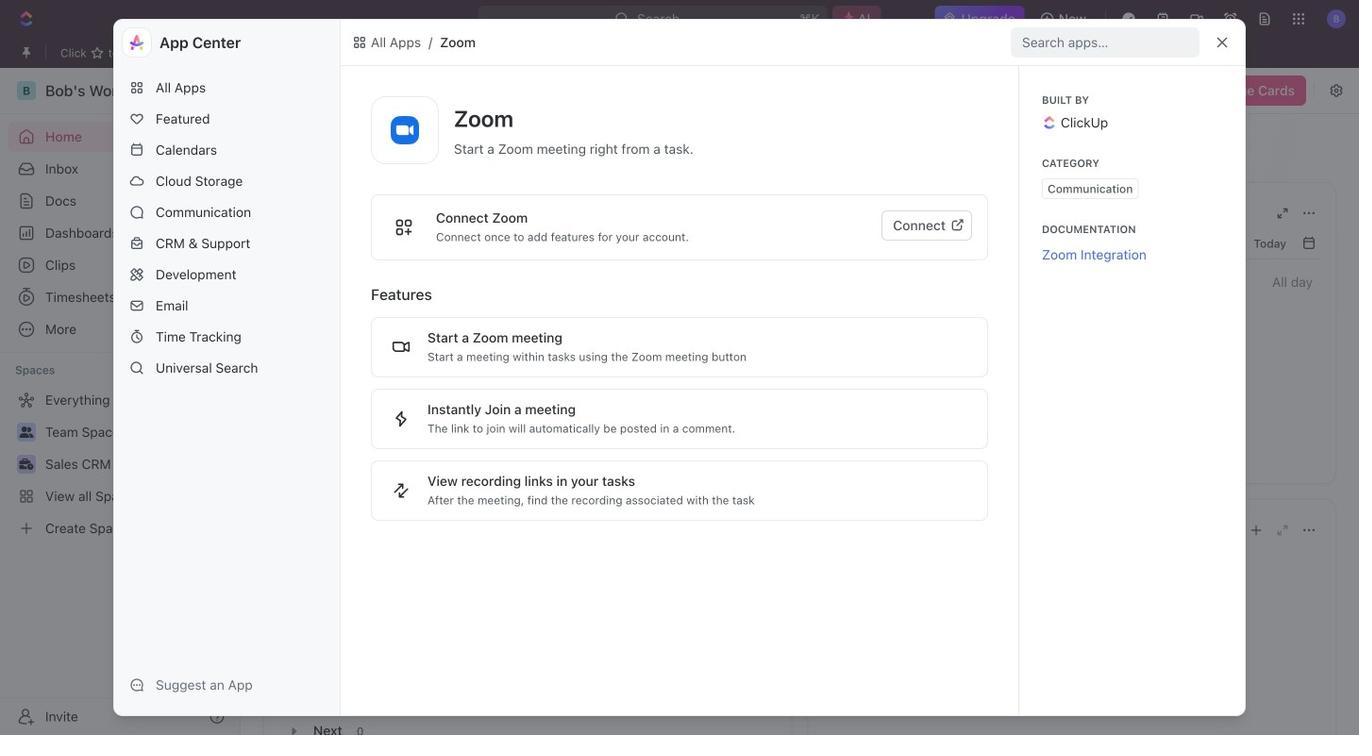 Task type: describe. For each thing, give the bounding box(es) containing it.
sidebar navigation
[[0, 68, 241, 735]]

Search apps… field
[[1022, 31, 1192, 54]]



Task type: vqa. For each thing, say whether or not it's contained in the screenshot.
Add subtask
no



Task type: locate. For each thing, give the bounding box(es) containing it.
akvyc image
[[352, 35, 367, 50]]

dialog
[[113, 19, 1246, 717]]

tree inside sidebar navigation
[[8, 385, 232, 544]]

tree
[[8, 385, 232, 544]]



